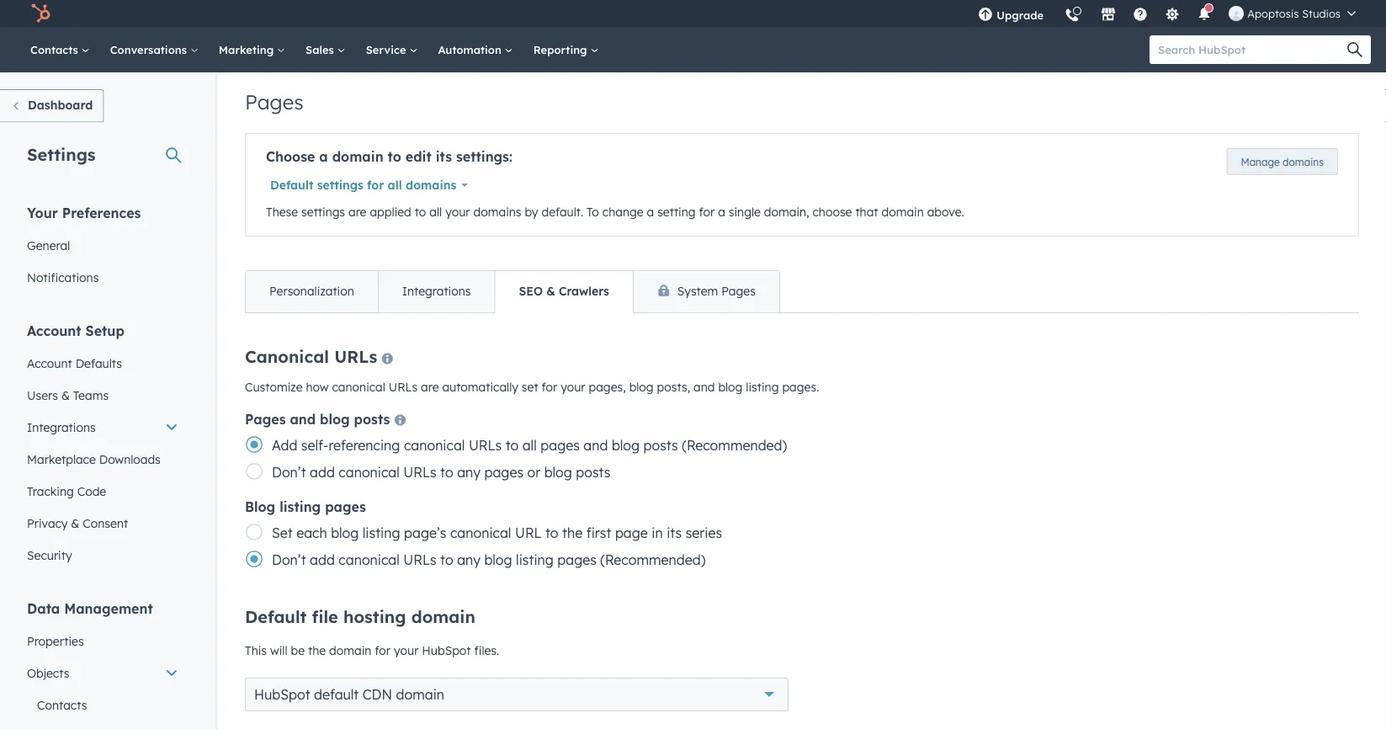 Task type: describe. For each thing, give the bounding box(es) containing it.
marketplaces image
[[1101, 8, 1117, 23]]

default settings for all domains
[[270, 178, 457, 192]]

file
[[312, 606, 338, 627]]

default file hosting domain
[[245, 606, 476, 627]]

seo & crawlers button
[[495, 271, 633, 312]]

pages down first
[[558, 551, 597, 568]]

to right url
[[546, 525, 559, 541]]

settings image
[[1165, 8, 1181, 23]]

to up page's
[[440, 464, 454, 481]]

0 vertical spatial posts
[[354, 411, 390, 428]]

marketplaces button
[[1091, 0, 1127, 27]]

pages left or
[[485, 464, 524, 481]]

this will be the domain for your hubspot files.
[[245, 643, 499, 658]]

default for default file hosting domain
[[245, 606, 307, 627]]

users
[[27, 388, 58, 402]]

domains inside 'popup button'
[[406, 178, 457, 192]]

data
[[27, 600, 60, 617]]

settings for default
[[317, 178, 364, 192]]

manage
[[1241, 155, 1280, 168]]

1 horizontal spatial a
[[647, 205, 654, 219]]

this
[[245, 643, 267, 658]]

& for crawlers
[[547, 284, 556, 298]]

tara schultz image
[[1229, 6, 1245, 21]]

self-
[[301, 437, 329, 454]]

management
[[64, 600, 153, 617]]

setting
[[658, 205, 696, 219]]

1 vertical spatial and
[[290, 411, 316, 428]]

settings:
[[456, 148, 513, 165]]

each
[[296, 525, 327, 541]]

blog down the pages,
[[612, 437, 640, 454]]

Search HubSpot search field
[[1150, 35, 1356, 64]]

general link
[[17, 229, 189, 261]]

2 horizontal spatial and
[[694, 380, 715, 394]]

1 vertical spatial are
[[421, 380, 439, 394]]

add for self-
[[310, 464, 335, 481]]

canonical up don't add canonical urls to any pages or blog posts on the bottom
[[404, 437, 465, 454]]

general
[[27, 238, 70, 253]]

menu containing apoptosis studios
[[968, 0, 1367, 33]]

sales link
[[296, 27, 356, 72]]

these settings are applied to all your domains by default. to change a setting for a single domain, choose that domain above.
[[266, 205, 965, 219]]

urls for set
[[389, 380, 418, 394]]

add for each
[[310, 551, 335, 568]]

pages down customize how canonical urls are automatically set for your pages, blog posts, and blog listing pages.
[[541, 437, 580, 454]]

blog right or
[[544, 464, 572, 481]]

blog up self-
[[320, 411, 350, 428]]

any for pages
[[457, 464, 481, 481]]

for down hosting
[[375, 643, 391, 658]]

personalization
[[269, 284, 354, 298]]

apoptosis
[[1248, 6, 1300, 20]]

system pages button
[[633, 271, 780, 312]]

1 vertical spatial posts
[[644, 437, 678, 454]]

first
[[587, 525, 612, 541]]

to down page's
[[440, 551, 454, 568]]

pages for pages and blog posts
[[245, 411, 286, 428]]

system
[[678, 284, 719, 298]]

hosting
[[343, 606, 406, 627]]

reporting link
[[523, 27, 609, 72]]

downloads
[[99, 452, 161, 466]]

0 horizontal spatial the
[[308, 643, 326, 658]]

0 vertical spatial contacts link
[[20, 27, 100, 72]]

or
[[528, 464, 541, 481]]

by
[[525, 205, 538, 219]]

2 vertical spatial all
[[523, 437, 537, 454]]

account setup
[[27, 322, 124, 339]]

canonical for blog
[[339, 551, 400, 568]]

marketing link
[[209, 27, 296, 72]]

1 vertical spatial contacts link
[[17, 689, 189, 721]]

objects
[[27, 666, 69, 680]]

seo & crawlers
[[519, 284, 609, 298]]

urls right canonical
[[334, 346, 377, 367]]

hubspot link
[[20, 3, 63, 24]]

add
[[272, 437, 297, 454]]

urls for pages
[[404, 464, 437, 481]]

conversations link
[[100, 27, 209, 72]]

0 horizontal spatial a
[[319, 148, 328, 165]]

tracking
[[27, 484, 74, 498]]

service
[[366, 43, 410, 56]]

above.
[[928, 205, 965, 219]]

how
[[306, 380, 329, 394]]

& for teams
[[61, 388, 70, 402]]

to
[[587, 205, 599, 219]]

domain up 'default settings for all domains'
[[332, 148, 384, 165]]

navigation containing personalization
[[245, 270, 780, 313]]

properties
[[27, 634, 84, 648]]

canonical urls
[[245, 346, 377, 367]]

default
[[314, 686, 359, 703]]

calling icon button
[[1059, 2, 1087, 27]]

customize
[[245, 380, 303, 394]]

1 horizontal spatial hubspot
[[422, 643, 471, 658]]

set
[[522, 380, 539, 394]]

2 horizontal spatial your
[[561, 380, 586, 394]]

integrations inside account setup element
[[27, 420, 96, 434]]

marketplace downloads
[[27, 452, 161, 466]]

all inside 'popup button'
[[388, 178, 402, 192]]

to right applied
[[415, 205, 426, 219]]

url
[[515, 525, 542, 541]]

notifications
[[27, 270, 99, 285]]

crawlers
[[559, 284, 609, 298]]

blog down "set each blog listing page's canonical url to the first page in its series"
[[485, 551, 512, 568]]

dashboard
[[28, 98, 93, 112]]

automation
[[438, 43, 505, 56]]

users & teams link
[[17, 379, 189, 411]]

privacy & consent
[[27, 516, 128, 530]]

defaults
[[76, 356, 122, 370]]

0 vertical spatial the
[[562, 525, 583, 541]]

marketplace downloads link
[[17, 443, 189, 475]]

dashboard link
[[0, 89, 104, 123]]

canonical
[[245, 346, 329, 367]]

urls up don't add canonical urls to any pages or blog posts on the bottom
[[469, 437, 502, 454]]

listing up each
[[280, 498, 321, 515]]

hubspot image
[[30, 3, 51, 24]]

don't for don't add canonical urls to any pages or blog posts
[[272, 464, 306, 481]]

pages inside button
[[722, 284, 756, 298]]

contacts inside data management element
[[37, 698, 87, 712]]

security link
[[17, 539, 189, 571]]

hubspot default cdn domain
[[254, 686, 445, 703]]

objects button
[[17, 657, 189, 689]]

pages and blog posts
[[245, 411, 390, 428]]

marketplace
[[27, 452, 96, 466]]

notifications link
[[17, 261, 189, 293]]

that
[[856, 205, 879, 219]]

to left edit
[[388, 148, 402, 165]]

system pages
[[678, 284, 756, 298]]

privacy & consent link
[[17, 507, 189, 539]]

account setup element
[[17, 321, 189, 571]]

your for by
[[446, 205, 470, 219]]



Task type: locate. For each thing, give the bounding box(es) containing it.
don't for don't add canonical urls to any blog listing pages (recommended)
[[272, 551, 306, 568]]

1 horizontal spatial your
[[446, 205, 470, 219]]

properties link
[[17, 625, 189, 657]]

blog right posts,
[[719, 380, 743, 394]]

a left setting
[[647, 205, 654, 219]]

canonical right how
[[332, 380, 386, 394]]

0 vertical spatial its
[[436, 148, 452, 165]]

account
[[27, 322, 81, 339], [27, 356, 72, 370]]

canonical for pages
[[339, 464, 400, 481]]

1 horizontal spatial integrations button
[[378, 271, 495, 312]]

its
[[436, 148, 452, 165], [667, 525, 682, 541]]

& right users at left bottom
[[61, 388, 70, 402]]

manage domains
[[1241, 155, 1324, 168]]

0 horizontal spatial &
[[61, 388, 70, 402]]

domain right cdn
[[396, 686, 445, 703]]

tracking code
[[27, 484, 106, 498]]

applied
[[370, 205, 412, 219]]

any down "set each blog listing page's canonical url to the first page in its series"
[[457, 551, 481, 568]]

canonical down referencing
[[339, 464, 400, 481]]

the left first
[[562, 525, 583, 541]]

don't down "add"
[[272, 464, 306, 481]]

blog left posts,
[[629, 380, 654, 394]]

1 horizontal spatial all
[[430, 205, 442, 219]]

page's
[[404, 525, 447, 541]]

urls down page's
[[404, 551, 437, 568]]

pages up each
[[325, 498, 366, 515]]

default down choose
[[270, 178, 314, 192]]

search button
[[1340, 35, 1372, 64]]

account up users at left bottom
[[27, 356, 72, 370]]

for right set at the left
[[542, 380, 558, 394]]

default.
[[542, 205, 584, 219]]

the
[[562, 525, 583, 541], [308, 643, 326, 658]]

2 any from the top
[[457, 551, 481, 568]]

1 vertical spatial its
[[667, 525, 682, 541]]

blog
[[629, 380, 654, 394], [719, 380, 743, 394], [320, 411, 350, 428], [612, 437, 640, 454], [544, 464, 572, 481], [331, 525, 359, 541], [485, 551, 512, 568]]

account up the "account defaults"
[[27, 322, 81, 339]]

domain right that
[[882, 205, 924, 219]]

add self-referencing canonical urls to all pages and blog posts (recommended)
[[272, 437, 787, 454]]

customize how canonical urls are automatically set for your pages, blog posts, and blog listing pages.
[[245, 380, 820, 394]]

settings inside default settings for all domains 'popup button'
[[317, 178, 364, 192]]

posts down posts,
[[644, 437, 678, 454]]

code
[[77, 484, 106, 498]]

default inside 'popup button'
[[270, 178, 314, 192]]

domain inside popup button
[[396, 686, 445, 703]]

0 vertical spatial hubspot
[[422, 643, 471, 658]]

2 add from the top
[[310, 551, 335, 568]]

are left the automatically at the left of the page
[[421, 380, 439, 394]]

choose
[[813, 205, 852, 219]]

sales
[[306, 43, 337, 56]]

to
[[388, 148, 402, 165], [415, 205, 426, 219], [506, 437, 519, 454], [440, 464, 454, 481], [546, 525, 559, 541], [440, 551, 454, 568]]

referencing
[[329, 437, 400, 454]]

security
[[27, 548, 72, 562]]

domains left by at the left
[[474, 205, 522, 219]]

your preferences element
[[17, 203, 189, 293]]

pages up "add"
[[245, 411, 286, 428]]

1 horizontal spatial posts
[[576, 464, 611, 481]]

don't down set
[[272, 551, 306, 568]]

hubspot inside popup button
[[254, 686, 310, 703]]

automatically
[[442, 380, 519, 394]]

a
[[319, 148, 328, 165], [647, 205, 654, 219], [718, 205, 726, 219]]

(recommended)
[[682, 437, 787, 454], [601, 551, 706, 568]]

your down hosting
[[394, 643, 419, 658]]

0 vertical spatial add
[[310, 464, 335, 481]]

a right choose
[[319, 148, 328, 165]]

1 vertical spatial account
[[27, 356, 72, 370]]

account for account setup
[[27, 322, 81, 339]]

settings for these
[[301, 205, 345, 219]]

2 horizontal spatial &
[[547, 284, 556, 298]]

the right the be
[[308, 643, 326, 658]]

1 horizontal spatial &
[[71, 516, 79, 530]]

contacts
[[30, 43, 81, 56], [37, 698, 87, 712]]

& inside button
[[547, 284, 556, 298]]

urls up referencing
[[389, 380, 418, 394]]

canonical up don't add canonical urls to any blog listing pages (recommended)
[[450, 525, 511, 541]]

0 vertical spatial (recommended)
[[682, 437, 787, 454]]

a left "single"
[[718, 205, 726, 219]]

2 horizontal spatial domains
[[1283, 155, 1324, 168]]

blog
[[245, 498, 276, 515]]

0 vertical spatial settings
[[317, 178, 364, 192]]

0 vertical spatial default
[[270, 178, 314, 192]]

0 vertical spatial your
[[446, 205, 470, 219]]

1 don't from the top
[[272, 464, 306, 481]]

and down the pages,
[[584, 437, 608, 454]]

hubspot left files.
[[422, 643, 471, 658]]

account defaults
[[27, 356, 122, 370]]

urls up page's
[[404, 464, 437, 481]]

1 horizontal spatial are
[[421, 380, 439, 394]]

all up or
[[523, 437, 537, 454]]

2 don't from the top
[[272, 551, 306, 568]]

reporting
[[534, 43, 591, 56]]

your down settings: on the left
[[446, 205, 470, 219]]

settings down the 'choose a domain to edit its settings:' at left top
[[317, 178, 364, 192]]

and up self-
[[290, 411, 316, 428]]

notifications image
[[1197, 8, 1213, 23]]

default up will
[[245, 606, 307, 627]]

0 vertical spatial pages
[[245, 89, 304, 115]]

your for files.
[[394, 643, 419, 658]]

menu
[[968, 0, 1367, 33]]

its right edit
[[436, 148, 452, 165]]

pages.
[[783, 380, 820, 394]]

1 vertical spatial settings
[[301, 205, 345, 219]]

listing left pages.
[[746, 380, 779, 394]]

1 vertical spatial hubspot
[[254, 686, 310, 703]]

seo
[[519, 284, 543, 298]]

its right in
[[667, 525, 682, 541]]

any left or
[[457, 464, 481, 481]]

account inside 'account defaults' link
[[27, 356, 72, 370]]

posts
[[354, 411, 390, 428], [644, 437, 678, 454], [576, 464, 611, 481]]

apoptosis studios button
[[1219, 0, 1367, 27]]

1 horizontal spatial domains
[[474, 205, 522, 219]]

posts right or
[[576, 464, 611, 481]]

0 horizontal spatial integrations button
[[17, 411, 189, 443]]

canonical up hosting
[[339, 551, 400, 568]]

1 any from the top
[[457, 464, 481, 481]]

studios
[[1303, 6, 1341, 20]]

domains right manage on the top of the page
[[1283, 155, 1324, 168]]

1 vertical spatial integrations button
[[17, 411, 189, 443]]

hubspot default cdn domain button
[[245, 678, 789, 711]]

0 vertical spatial domains
[[1283, 155, 1324, 168]]

2 vertical spatial posts
[[576, 464, 611, 481]]

1 horizontal spatial its
[[667, 525, 682, 541]]

integrations
[[402, 284, 471, 298], [27, 420, 96, 434]]

0 vertical spatial account
[[27, 322, 81, 339]]

1 account from the top
[[27, 322, 81, 339]]

these
[[266, 205, 298, 219]]

settings link
[[1155, 0, 1191, 27]]

for inside default settings for all domains 'popup button'
[[367, 178, 384, 192]]

notifications button
[[1191, 0, 1219, 27]]

any for blog
[[457, 551, 481, 568]]

your left the pages,
[[561, 380, 586, 394]]

add down self-
[[310, 464, 335, 481]]

for
[[367, 178, 384, 192], [699, 205, 715, 219], [542, 380, 558, 394], [375, 643, 391, 658]]

marketing
[[219, 43, 277, 56]]

don't add canonical urls to any pages or blog posts
[[272, 464, 611, 481]]

files.
[[474, 643, 499, 658]]

series
[[686, 525, 723, 541]]

0 vertical spatial are
[[349, 205, 367, 219]]

your preferences
[[27, 204, 141, 221]]

0 vertical spatial contacts
[[30, 43, 81, 56]]

for up applied
[[367, 178, 384, 192]]

domain,
[[764, 205, 810, 219]]

pages down marketing link
[[245, 89, 304, 115]]

calling icon image
[[1065, 8, 1080, 24]]

all up applied
[[388, 178, 402, 192]]

search image
[[1348, 42, 1363, 57]]

tracking code link
[[17, 475, 189, 507]]

apoptosis studios
[[1248, 6, 1341, 20]]

2 horizontal spatial all
[[523, 437, 537, 454]]

0 vertical spatial don't
[[272, 464, 306, 481]]

canonical for set
[[332, 380, 386, 394]]

default for default settings for all domains
[[270, 178, 314, 192]]

1 vertical spatial add
[[310, 551, 335, 568]]

canonical
[[332, 380, 386, 394], [404, 437, 465, 454], [339, 464, 400, 481], [450, 525, 511, 541], [339, 551, 400, 568]]

1 add from the top
[[310, 464, 335, 481]]

0 horizontal spatial are
[[349, 205, 367, 219]]

1 horizontal spatial integrations
[[402, 284, 471, 298]]

1 vertical spatial domains
[[406, 178, 457, 192]]

domains down edit
[[406, 178, 457, 192]]

blog listing pages
[[245, 498, 366, 515]]

change
[[603, 205, 644, 219]]

1 vertical spatial pages
[[722, 284, 756, 298]]

settings right 'these'
[[301, 205, 345, 219]]

1 vertical spatial all
[[430, 205, 442, 219]]

pages right system
[[722, 284, 756, 298]]

0 vertical spatial all
[[388, 178, 402, 192]]

1 vertical spatial contacts
[[37, 698, 87, 712]]

account for account defaults
[[27, 356, 72, 370]]

posts,
[[657, 380, 691, 394]]

0 horizontal spatial domains
[[406, 178, 457, 192]]

1 vertical spatial (recommended)
[[601, 551, 706, 568]]

domain
[[332, 148, 384, 165], [882, 205, 924, 219], [411, 606, 476, 627], [329, 643, 372, 658], [396, 686, 445, 703]]

urls for blog
[[404, 551, 437, 568]]

help image
[[1133, 8, 1149, 23]]

upgrade
[[997, 8, 1044, 22]]

page
[[615, 525, 648, 541]]

0 vertical spatial integrations button
[[378, 271, 495, 312]]

choose
[[266, 148, 315, 165]]

help button
[[1127, 0, 1155, 27]]

single
[[729, 205, 761, 219]]

posts up referencing
[[354, 411, 390, 428]]

0 horizontal spatial its
[[436, 148, 452, 165]]

0 horizontal spatial hubspot
[[254, 686, 310, 703]]

will
[[270, 643, 288, 658]]

pages for pages
[[245, 89, 304, 115]]

0 horizontal spatial your
[[394, 643, 419, 658]]

personalization button
[[246, 271, 378, 312]]

2 vertical spatial and
[[584, 437, 608, 454]]

listing left page's
[[363, 525, 400, 541]]

upgrade image
[[978, 8, 994, 23]]

contacts down objects
[[37, 698, 87, 712]]

and right posts,
[[694, 380, 715, 394]]

data management
[[27, 600, 153, 617]]

0 horizontal spatial integrations
[[27, 420, 96, 434]]

2 vertical spatial domains
[[474, 205, 522, 219]]

all right applied
[[430, 205, 442, 219]]

0 vertical spatial &
[[547, 284, 556, 298]]

1 vertical spatial don't
[[272, 551, 306, 568]]

1 horizontal spatial the
[[562, 525, 583, 541]]

1 vertical spatial the
[[308, 643, 326, 658]]

add
[[310, 464, 335, 481], [310, 551, 335, 568]]

2 vertical spatial pages
[[245, 411, 286, 428]]

preferences
[[62, 204, 141, 221]]

0 vertical spatial and
[[694, 380, 715, 394]]

0 horizontal spatial all
[[388, 178, 402, 192]]

1 vertical spatial integrations
[[27, 420, 96, 434]]

in
[[652, 525, 663, 541]]

& for consent
[[71, 516, 79, 530]]

contacts link down objects
[[17, 689, 189, 721]]

0 vertical spatial integrations
[[402, 284, 471, 298]]

contacts link down the hubspot link
[[20, 27, 100, 72]]

& right seo
[[547, 284, 556, 298]]

2 horizontal spatial posts
[[644, 437, 678, 454]]

0 horizontal spatial posts
[[354, 411, 390, 428]]

for right setting
[[699, 205, 715, 219]]

listing down url
[[516, 551, 554, 568]]

blog right each
[[331, 525, 359, 541]]

0 vertical spatial any
[[457, 464, 481, 481]]

data management element
[[17, 599, 189, 729]]

2 vertical spatial your
[[394, 643, 419, 658]]

navigation
[[245, 270, 780, 313]]

conversations
[[110, 43, 190, 56]]

1 horizontal spatial and
[[584, 437, 608, 454]]

set each blog listing page's canonical url to the first page in its series
[[272, 525, 723, 541]]

any
[[457, 464, 481, 481], [457, 551, 481, 568]]

domain down default file hosting domain
[[329, 643, 372, 658]]

0 horizontal spatial and
[[290, 411, 316, 428]]

1 vertical spatial your
[[561, 380, 586, 394]]

cdn
[[363, 686, 392, 703]]

are down 'default settings for all domains'
[[349, 205, 367, 219]]

2 vertical spatial &
[[71, 516, 79, 530]]

domain up files.
[[411, 606, 476, 627]]

hubspot
[[422, 643, 471, 658], [254, 686, 310, 703]]

hubspot down will
[[254, 686, 310, 703]]

2 account from the top
[[27, 356, 72, 370]]

1 vertical spatial default
[[245, 606, 307, 627]]

1 vertical spatial &
[[61, 388, 70, 402]]

1 vertical spatial any
[[457, 551, 481, 568]]

to down customize how canonical urls are automatically set for your pages, blog posts, and blog listing pages.
[[506, 437, 519, 454]]

are
[[349, 205, 367, 219], [421, 380, 439, 394]]

and
[[694, 380, 715, 394], [290, 411, 316, 428], [584, 437, 608, 454]]

2 horizontal spatial a
[[718, 205, 726, 219]]

add down each
[[310, 551, 335, 568]]

contacts down the hubspot link
[[30, 43, 81, 56]]

privacy
[[27, 516, 68, 530]]

& right privacy on the left bottom of the page
[[71, 516, 79, 530]]



Task type: vqa. For each thing, say whether or not it's contained in the screenshot.
middle all
yes



